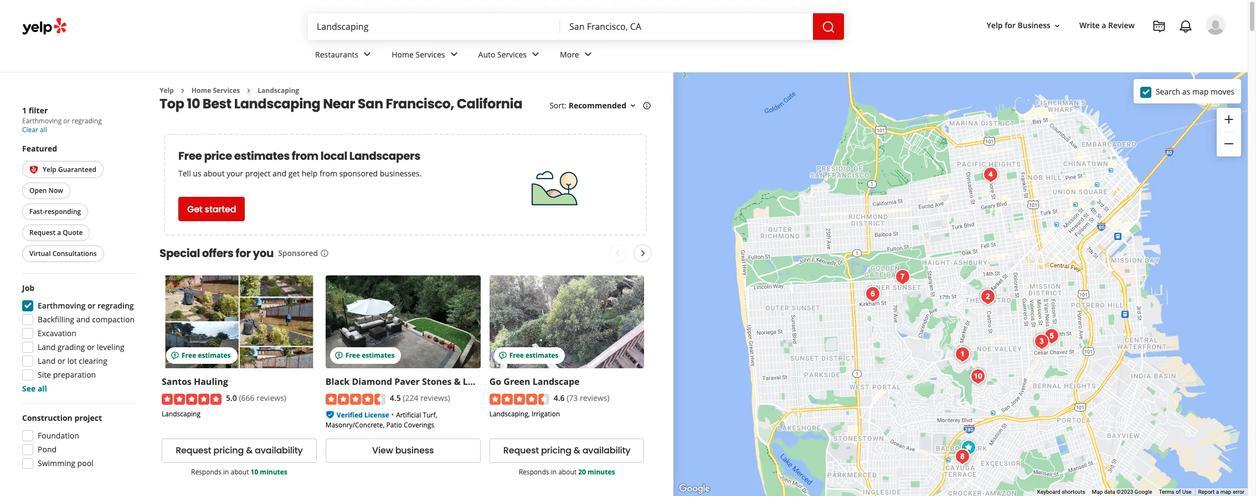 Task type: describe. For each thing, give the bounding box(es) containing it.
1 landscape from the left
[[463, 376, 510, 388]]

shortcuts
[[1062, 490, 1085, 496]]

group containing job
[[19, 283, 137, 395]]

0 horizontal spatial home services link
[[192, 86, 240, 95]]

responding
[[45, 207, 81, 217]]

report a map error link
[[1198, 490, 1244, 496]]

yelp for business button
[[982, 16, 1066, 36]]

in for hauling
[[223, 468, 229, 477]]

license
[[364, 411, 389, 420]]

for inside button
[[1005, 20, 1016, 31]]

landscaping link
[[258, 86, 299, 95]]

home inside business categories element
[[392, 49, 414, 60]]

search
[[1156, 86, 1180, 97]]

pricing for santos hauling
[[213, 445, 244, 458]]

or inside 1 filter earthmoving or regrading clear all
[[63, 116, 70, 125]]

user actions element
[[978, 14, 1241, 82]]

request a quote
[[29, 228, 83, 238]]

1 horizontal spatial &
[[454, 376, 461, 388]]

black diamond paver stones & landscape link
[[326, 376, 510, 388]]

strautman gardening pros image
[[891, 266, 914, 289]]

logiculture image
[[861, 284, 884, 306]]

more
[[560, 49, 579, 60]]

free estimates for green
[[509, 351, 558, 361]]

yelp for business
[[987, 20, 1051, 31]]

site
[[38, 370, 51, 380]]

as
[[1182, 86, 1190, 97]]

irrigation
[[532, 410, 560, 419]]

request a quote button
[[22, 225, 90, 241]]

1 vertical spatial for
[[236, 246, 251, 262]]

error
[[1233, 490, 1244, 496]]

16 info v2 image for special offers for you
[[320, 249, 329, 258]]

and inside group
[[76, 315, 90, 325]]

featured group
[[20, 143, 137, 265]]

16 chevron right v2 image for home services
[[178, 86, 187, 95]]

terms of use link
[[1159, 490, 1192, 496]]

best
[[203, 95, 231, 113]]

job
[[22, 283, 34, 294]]

map for moves
[[1192, 86, 1209, 97]]

request pricing & availability for go green landscape
[[503, 445, 630, 458]]

16 chevron right v2 image for landscaping
[[244, 86, 253, 95]]

virtual consultations
[[29, 249, 97, 259]]

consultations
[[52, 249, 97, 259]]

zoom in image
[[1222, 113, 1236, 126]]

diamond
[[352, 376, 392, 388]]

free estimates for diamond
[[345, 351, 395, 361]]

google
[[1135, 490, 1152, 496]]

24 chevron down v2 image for restaurants
[[361, 48, 374, 61]]

landscaping,
[[489, 410, 530, 419]]

black diamond paver stones & landscape
[[326, 376, 510, 388]]

minutes for go green landscape
[[588, 468, 615, 477]]

16 free estimates v2 image for go
[[498, 352, 507, 361]]

see all button
[[22, 384, 47, 394]]

free price estimates from local landscapers image
[[527, 161, 582, 217]]

0 horizontal spatial home services
[[192, 86, 240, 95]]

0 horizontal spatial home
[[192, 86, 211, 95]]

business categories element
[[306, 40, 1226, 72]]

projects image
[[1153, 20, 1166, 33]]

notifications image
[[1179, 20, 1192, 33]]

write a review link
[[1075, 16, 1139, 36]]

yelp guaranteed button
[[22, 161, 104, 178]]

availability for santos hauling
[[255, 445, 303, 458]]

5.0
[[226, 393, 237, 404]]

4.6 (73 reviews)
[[554, 393, 610, 404]]

4.6 star rating image
[[489, 394, 549, 405]]

see all
[[22, 384, 47, 394]]

1 horizontal spatial from
[[320, 169, 337, 179]]

free for black
[[345, 351, 360, 361]]

you
[[253, 246, 274, 262]]

virtual
[[29, 249, 51, 259]]

get
[[288, 169, 300, 179]]

16 chevron down v2 image for recommended
[[629, 101, 637, 110]]

free price estimates from local landscapers tell us about your project and get help from sponsored businesses.
[[178, 149, 422, 179]]

sponsored
[[339, 169, 378, 179]]

santos hauling
[[162, 376, 228, 388]]

0 horizontal spatial from
[[292, 149, 318, 164]]

view
[[372, 445, 393, 458]]

free for go
[[509, 351, 524, 361]]

started
[[205, 203, 236, 216]]

earthmoving or regrading
[[38, 301, 134, 311]]

nolan p. image
[[1206, 15, 1226, 35]]

a for request
[[57, 228, 61, 238]]

get started
[[187, 203, 236, 216]]

none field near
[[569, 20, 804, 33]]

pricing for go green landscape
[[541, 445, 571, 458]]

clear
[[22, 125, 38, 134]]

keyboard
[[1037, 490, 1060, 496]]

Near text field
[[569, 20, 804, 33]]

about for santos hauling
[[231, 468, 249, 477]]

keyboard shortcuts button
[[1037, 489, 1085, 497]]

a&m hauling & demolition image
[[967, 366, 989, 388]]

your
[[227, 169, 243, 179]]

clearing
[[79, 356, 107, 367]]

land for land or lot clearing
[[38, 356, 56, 367]]

grading
[[58, 342, 85, 353]]

terms of use
[[1159, 490, 1192, 496]]

16 chevron down v2 image for yelp for business
[[1053, 21, 1062, 30]]

©2023
[[1117, 490, 1133, 496]]

construction project
[[22, 413, 102, 424]]

write a review
[[1079, 20, 1135, 31]]

green
[[504, 376, 530, 388]]

Find text field
[[317, 20, 552, 33]]

stones
[[422, 376, 452, 388]]

near
[[323, 95, 355, 113]]

swimming
[[38, 459, 75, 469]]

reviews) for black diamond paver stones & landscape
[[420, 393, 450, 404]]

request pricing & availability button for santos hauling
[[162, 439, 317, 463]]

1 vertical spatial project
[[74, 413, 102, 424]]

project inside free price estimates from local landscapers tell us about your project and get help from sponsored businesses.
[[245, 169, 271, 179]]

recommended
[[569, 100, 626, 111]]

restaurants link
[[306, 40, 383, 72]]

yelp for yelp guaranteed
[[43, 165, 56, 174]]

request pricing & availability button for go green landscape
[[489, 439, 644, 463]]

in for green
[[551, 468, 557, 477]]

business
[[1018, 20, 1051, 31]]

pool
[[77, 459, 93, 469]]

fast-
[[29, 207, 45, 217]]

preparation
[[53, 370, 96, 380]]

home services inside business categories element
[[392, 49, 445, 60]]

terms
[[1159, 490, 1174, 496]]

moves
[[1211, 86, 1234, 97]]

a for report
[[1216, 490, 1219, 496]]

local
[[320, 149, 347, 164]]

patio
[[386, 421, 402, 430]]

report a map error
[[1198, 490, 1244, 496]]

24 chevron down v2 image for more
[[581, 48, 595, 61]]

artificial
[[396, 411, 421, 420]]

estimates for santos hauling
[[198, 351, 231, 361]]

compaction
[[92, 315, 135, 325]]

help
[[302, 169, 318, 179]]

yelp for yelp for business
[[987, 20, 1003, 31]]

free estimates link for green
[[489, 276, 644, 369]]

review
[[1108, 20, 1135, 31]]

16 free estimates v2 image for santos
[[171, 352, 179, 361]]

backfilling
[[38, 315, 74, 325]]

special
[[160, 246, 200, 262]]

24 chevron down v2 image for auto services
[[529, 48, 542, 61]]

fast-responding button
[[22, 204, 88, 220]]

map data ©2023 google
[[1092, 490, 1152, 496]]

go green landscape image
[[977, 286, 999, 308]]

next image
[[637, 247, 650, 261]]

4.6
[[554, 393, 565, 404]]

about inside free price estimates from local landscapers tell us about your project and get help from sponsored businesses.
[[203, 169, 225, 179]]



Task type: locate. For each thing, give the bounding box(es) containing it.
project
[[245, 169, 271, 179], [74, 413, 102, 424]]

map right as
[[1192, 86, 1209, 97]]

free
[[178, 149, 202, 164], [182, 351, 196, 361], [345, 351, 360, 361], [509, 351, 524, 361]]

2 land from the top
[[38, 356, 56, 367]]

24 chevron down v2 image
[[361, 48, 374, 61], [447, 48, 461, 61], [529, 48, 542, 61], [581, 48, 595, 61]]

0 horizontal spatial and
[[76, 315, 90, 325]]

services right auto
[[497, 49, 527, 60]]

0 vertical spatial map
[[1192, 86, 1209, 97]]

google image
[[676, 482, 713, 497]]

2 responds from the left
[[519, 468, 549, 477]]

reviews) down stones
[[420, 393, 450, 404]]

a right write
[[1102, 20, 1106, 31]]

0 horizontal spatial request pricing & availability
[[176, 445, 303, 458]]

& up 20
[[574, 445, 580, 458]]

2 24 chevron down v2 image from the left
[[447, 48, 461, 61]]

2 vertical spatial a
[[1216, 490, 1219, 496]]

0 horizontal spatial free estimates
[[182, 351, 231, 361]]

free estimates up diamond
[[345, 351, 395, 361]]

verified license
[[337, 411, 389, 420]]

16 info v2 image
[[642, 101, 651, 110], [320, 249, 329, 258]]

None search field
[[308, 13, 846, 40]]

home services link down find field
[[383, 40, 469, 72]]

santos hauling image
[[951, 344, 973, 366], [951, 344, 973, 366]]

site preparation
[[38, 370, 96, 380]]

map for error
[[1220, 490, 1231, 496]]

24 chevron down v2 image inside restaurants link
[[361, 48, 374, 61]]

about
[[203, 169, 225, 179], [231, 468, 249, 477], [558, 468, 577, 477]]

and left the get
[[273, 169, 286, 179]]

free estimates for hauling
[[182, 351, 231, 361]]

1 horizontal spatial and
[[273, 169, 286, 179]]

1 horizontal spatial services
[[416, 49, 445, 60]]

1 vertical spatial all
[[38, 384, 47, 394]]

2 reviews) from the left
[[420, 393, 450, 404]]

1 horizontal spatial project
[[245, 169, 271, 179]]

1 reviews) from the left
[[257, 393, 286, 404]]

california
[[457, 95, 522, 113]]

home down find field
[[392, 49, 414, 60]]

all right see
[[38, 384, 47, 394]]

availability up 20
[[582, 445, 630, 458]]

home services right 'top'
[[192, 86, 240, 95]]

24 chevron down v2 image inside auto services link
[[529, 48, 542, 61]]

1 minutes from the left
[[260, 468, 287, 477]]

0 vertical spatial project
[[245, 169, 271, 179]]

16 free estimates v2 image up go
[[498, 352, 507, 361]]

0 horizontal spatial about
[[203, 169, 225, 179]]

0 horizontal spatial landscape
[[463, 376, 510, 388]]

view business link
[[326, 439, 481, 463]]

and down earthmoving or regrading
[[76, 315, 90, 325]]

0 vertical spatial a
[[1102, 20, 1106, 31]]

3 free estimates from the left
[[509, 351, 558, 361]]

16 verified v2 image
[[326, 411, 334, 420]]

1 horizontal spatial home services
[[392, 49, 445, 60]]

1 horizontal spatial a
[[1102, 20, 1106, 31]]

& up responds in about 10 minutes
[[246, 445, 253, 458]]

services left landscaping link
[[213, 86, 240, 95]]

1 horizontal spatial responds
[[519, 468, 549, 477]]

free for santos
[[182, 351, 196, 361]]

1 horizontal spatial minutes
[[588, 468, 615, 477]]

coverings
[[404, 421, 434, 430]]

1 vertical spatial a
[[57, 228, 61, 238]]

estimates for go green landscape
[[526, 351, 558, 361]]

regrading inside 1 filter earthmoving or regrading clear all
[[72, 116, 102, 125]]

2 16 free estimates v2 image from the left
[[498, 352, 507, 361]]

open
[[29, 186, 47, 196]]

0 horizontal spatial 16 chevron down v2 image
[[629, 101, 637, 110]]

16 info v2 image for top 10 best landscaping near san francisco, california
[[642, 101, 651, 110]]

map
[[1092, 490, 1103, 496]]

or up clearing
[[87, 342, 95, 353]]

16 free estimates v2 image
[[171, 352, 179, 361], [498, 352, 507, 361]]

24 chevron down v2 image for home services
[[447, 48, 461, 61]]

request pricing & availability up responds in about 20 minutes
[[503, 445, 630, 458]]

1 horizontal spatial map
[[1220, 490, 1231, 496]]

regrading up "guaranteed"
[[72, 116, 102, 125]]

0 vertical spatial 10
[[187, 95, 200, 113]]

1 horizontal spatial request
[[176, 445, 211, 458]]

masonry/concrete,
[[326, 421, 385, 430]]

minutes for santos hauling
[[260, 468, 287, 477]]

2 in from the left
[[551, 468, 557, 477]]

estimates up hauling
[[198, 351, 231, 361]]

group containing construction project
[[19, 413, 137, 473]]

1 vertical spatial from
[[320, 169, 337, 179]]

from up help
[[292, 149, 318, 164]]

1 filter earthmoving or regrading clear all
[[22, 105, 102, 134]]

go green landscape image
[[977, 286, 999, 308]]

1 horizontal spatial 16 info v2 image
[[642, 101, 651, 110]]

availability for go green landscape
[[582, 445, 630, 458]]

recommended button
[[569, 100, 637, 111]]

free estimates link for diamond
[[326, 276, 481, 369]]

4 24 chevron down v2 image from the left
[[581, 48, 595, 61]]

free up green
[[509, 351, 524, 361]]

2 pricing from the left
[[541, 445, 571, 458]]

search image
[[822, 20, 835, 34]]

1 pricing from the left
[[213, 445, 244, 458]]

yelp right 16 yelp guaranteed v2 image
[[43, 165, 56, 174]]

earthmoving inside group
[[38, 301, 85, 311]]

0 horizontal spatial reviews)
[[257, 393, 286, 404]]

16 free estimates v2 image up 'santos'
[[171, 352, 179, 361]]

free right 16 free estimates v2 image
[[345, 351, 360, 361]]

landscaping, irrigation
[[489, 410, 560, 419]]

1 responds from the left
[[191, 468, 221, 477]]

2 free estimates from the left
[[345, 351, 395, 361]]

in
[[223, 468, 229, 477], [551, 468, 557, 477]]

1 horizontal spatial none field
[[569, 20, 804, 33]]

request pricing & availability
[[176, 445, 303, 458], [503, 445, 630, 458]]

2 request pricing & availability from the left
[[503, 445, 630, 458]]

top 10 best landscaping near san francisco, california
[[160, 95, 522, 113]]

0 vertical spatial land
[[38, 342, 56, 353]]

16 info v2 image right sponsored
[[320, 249, 329, 258]]

black
[[326, 376, 350, 388]]

5 star rating image
[[162, 394, 222, 405]]

about for go green landscape
[[558, 468, 577, 477]]

&
[[454, 376, 461, 388], [246, 445, 253, 458], [574, 445, 580, 458]]

estimates up your
[[234, 149, 290, 164]]

reviews)
[[257, 393, 286, 404], [420, 393, 450, 404], [580, 393, 610, 404]]

3 24 chevron down v2 image from the left
[[529, 48, 542, 61]]

reviews) for santos hauling
[[257, 393, 286, 404]]

1 horizontal spatial request pricing & availability
[[503, 445, 630, 458]]

0 vertical spatial and
[[273, 169, 286, 179]]

free estimates up go green landscape
[[509, 351, 558, 361]]

1 vertical spatial earthmoving
[[38, 301, 85, 311]]

1 horizontal spatial in
[[551, 468, 557, 477]]

0 horizontal spatial in
[[223, 468, 229, 477]]

2 horizontal spatial request
[[503, 445, 539, 458]]

1 horizontal spatial pricing
[[541, 445, 571, 458]]

or
[[63, 116, 70, 125], [88, 301, 96, 311], [87, 342, 95, 353], [58, 356, 65, 367]]

5.0 (666 reviews)
[[226, 393, 286, 404]]

0 horizontal spatial 16 free estimates v2 image
[[171, 352, 179, 361]]

2 minutes from the left
[[588, 468, 615, 477]]

1 horizontal spatial 16 chevron down v2 image
[[1053, 21, 1062, 30]]

0 vertical spatial from
[[292, 149, 318, 164]]

top
[[160, 95, 184, 113]]

price
[[204, 149, 232, 164]]

a&m hauling & demolition image
[[967, 366, 989, 388]]

1 horizontal spatial yelp
[[160, 86, 174, 95]]

1 horizontal spatial home
[[392, 49, 414, 60]]

yelp left business
[[987, 20, 1003, 31]]

1 vertical spatial and
[[76, 315, 90, 325]]

16 free estimates v2 image
[[334, 352, 343, 361]]

open now button
[[22, 183, 70, 199]]

20
[[578, 468, 586, 477]]

2 free estimates link from the left
[[326, 276, 481, 369]]

businesses.
[[380, 169, 422, 179]]

0 vertical spatial yelp
[[987, 20, 1003, 31]]

24 chevron down v2 image right restaurants
[[361, 48, 374, 61]]

1 horizontal spatial about
[[231, 468, 249, 477]]

0 vertical spatial home
[[392, 49, 414, 60]]

1 vertical spatial home services
[[192, 86, 240, 95]]

2 horizontal spatial a
[[1216, 490, 1219, 496]]

virtual consultations button
[[22, 246, 104, 263]]

earthmoving up backfilling at left
[[38, 301, 85, 311]]

24 chevron down v2 image right more
[[581, 48, 595, 61]]

regrading up compaction in the bottom of the page
[[98, 301, 134, 311]]

0 horizontal spatial request pricing & availability button
[[162, 439, 317, 463]]

16 chevron right v2 image
[[178, 86, 187, 95], [244, 86, 253, 95]]

verified
[[337, 411, 363, 420]]

see
[[22, 384, 36, 394]]

2 horizontal spatial &
[[574, 445, 580, 458]]

1 horizontal spatial 16 chevron right v2 image
[[244, 86, 253, 95]]

1 vertical spatial 16 info v2 image
[[320, 249, 329, 258]]

& right stones
[[454, 376, 461, 388]]

fast-responding
[[29, 207, 81, 217]]

get
[[187, 203, 202, 216]]

request inside request a quote "button"
[[29, 228, 55, 238]]

yelp inside the featured group
[[43, 165, 56, 174]]

0 horizontal spatial for
[[236, 246, 251, 262]]

all inside 1 filter earthmoving or regrading clear all
[[40, 125, 47, 134]]

0 horizontal spatial 10
[[187, 95, 200, 113]]

2 request pricing & availability button from the left
[[489, 439, 644, 463]]

2 horizontal spatial free estimates link
[[489, 276, 644, 369]]

pricing up responds in about 10 minutes
[[213, 445, 244, 458]]

request pricing & availability for santos hauling
[[176, 445, 303, 458]]

green landscape construction image
[[1030, 331, 1053, 353]]

1 horizontal spatial 10
[[251, 468, 258, 477]]

0 horizontal spatial pricing
[[213, 445, 244, 458]]

0 vertical spatial group
[[1217, 108, 1241, 157]]

project up "foundation"
[[74, 413, 102, 424]]

free up santos hauling link
[[182, 351, 196, 361]]

for left business
[[1005, 20, 1016, 31]]

yelp guaranteed
[[43, 165, 96, 174]]

1 horizontal spatial request pricing & availability button
[[489, 439, 644, 463]]

pricing up responds in about 20 minutes
[[541, 445, 571, 458]]

1 free estimates link from the left
[[162, 276, 317, 369]]

2 16 chevron right v2 image from the left
[[244, 86, 253, 95]]

0 vertical spatial regrading
[[72, 116, 102, 125]]

turf,
[[423, 411, 437, 420]]

estimates for black diamond paver stones & landscape
[[362, 351, 395, 361]]

None field
[[317, 20, 552, 33], [569, 20, 804, 33]]

excavation
[[38, 328, 76, 339]]

3 reviews) from the left
[[580, 393, 610, 404]]

land
[[38, 342, 56, 353], [38, 356, 56, 367]]

auto
[[478, 49, 495, 60]]

pricing
[[213, 445, 244, 458], [541, 445, 571, 458]]

yelp left best
[[160, 86, 174, 95]]

yelp inside user actions 'element'
[[987, 20, 1003, 31]]

& for go green landscape
[[574, 445, 580, 458]]

0 vertical spatial all
[[40, 125, 47, 134]]

16 chevron right v2 image left landscaping link
[[244, 86, 253, 95]]

request down landscaping, irrigation
[[503, 445, 539, 458]]

0 horizontal spatial 16 info v2 image
[[320, 249, 329, 258]]

estimates inside free price estimates from local landscapers tell us about your project and get help from sponsored businesses.
[[234, 149, 290, 164]]

1 horizontal spatial 16 free estimates v2 image
[[498, 352, 507, 361]]

zoom out image
[[1222, 137, 1236, 151]]

all right clear
[[40, 125, 47, 134]]

none field find
[[317, 20, 552, 33]]

1 availability from the left
[[255, 445, 303, 458]]

land down excavation
[[38, 342, 56, 353]]

a left the quote
[[57, 228, 61, 238]]

santos hauling link
[[162, 376, 228, 388]]

0 horizontal spatial request
[[29, 228, 55, 238]]

1 vertical spatial group
[[19, 283, 137, 395]]

16 yelp guaranteed v2 image
[[29, 166, 38, 174]]

(224
[[403, 393, 418, 404]]

1 vertical spatial home
[[192, 86, 211, 95]]

2 landscape from the left
[[533, 376, 580, 388]]

landscape
[[463, 376, 510, 388], [533, 376, 580, 388]]

1 horizontal spatial free estimates
[[345, 351, 395, 361]]

quote
[[63, 228, 83, 238]]

2 horizontal spatial reviews)
[[580, 393, 610, 404]]

1 horizontal spatial landscape
[[533, 376, 580, 388]]

landscaping
[[258, 86, 299, 95], [234, 95, 320, 113], [162, 410, 201, 419]]

24 chevron down v2 image right auto services
[[529, 48, 542, 61]]

gerardo mariona image
[[1030, 331, 1053, 353]]

report
[[1198, 490, 1215, 496]]

2 none field from the left
[[569, 20, 804, 33]]

request for go green landscape
[[503, 445, 539, 458]]

a for write
[[1102, 20, 1106, 31]]

2 horizontal spatial services
[[497, 49, 527, 60]]

free estimates up hauling
[[182, 351, 231, 361]]

land grading or leveling
[[38, 342, 124, 353]]

2 horizontal spatial free estimates
[[509, 351, 558, 361]]

home right 'top'
[[192, 86, 211, 95]]

francisco,
[[386, 95, 454, 113]]

estimates up diamond
[[362, 351, 395, 361]]

16 chevron down v2 image inside recommended popup button
[[629, 101, 637, 110]]

0 vertical spatial earthmoving
[[22, 116, 62, 125]]

santos
[[162, 376, 192, 388]]

0 horizontal spatial minutes
[[260, 468, 287, 477]]

1 horizontal spatial home services link
[[383, 40, 469, 72]]

sort:
[[549, 100, 566, 111]]

foundation
[[38, 431, 79, 441]]

1 vertical spatial map
[[1220, 490, 1231, 496]]

request pricing & availability up responds in about 10 minutes
[[176, 445, 303, 458]]

24 chevron down v2 image inside more link
[[581, 48, 595, 61]]

responds in about 10 minutes
[[191, 468, 287, 477]]

& for santos hauling
[[246, 445, 253, 458]]

1 vertical spatial yelp
[[160, 86, 174, 95]]

filter
[[29, 105, 48, 116]]

liaison landscapes image
[[979, 164, 1002, 186]]

1 vertical spatial home services link
[[192, 86, 240, 95]]

1 horizontal spatial availability
[[582, 445, 630, 458]]

reviews) right (666
[[257, 393, 286, 404]]

paver
[[394, 376, 420, 388]]

earthmoving
[[22, 116, 62, 125], [38, 301, 85, 311]]

verified license button
[[337, 410, 389, 420]]

now
[[48, 186, 63, 196]]

yelp for the yelp link
[[160, 86, 174, 95]]

earthmoving down filter
[[22, 116, 62, 125]]

paco landscaping image
[[1040, 326, 1063, 348]]

services down find field
[[416, 49, 445, 60]]

landscape up 4.6 at the left of the page
[[533, 376, 580, 388]]

home services link right 'top'
[[192, 86, 240, 95]]

or left lot
[[58, 356, 65, 367]]

map region
[[573, 48, 1256, 497]]

all inside group
[[38, 384, 47, 394]]

request up responds in about 10 minutes
[[176, 445, 211, 458]]

16 chevron down v2 image inside yelp for business button
[[1053, 21, 1062, 30]]

0 vertical spatial home services link
[[383, 40, 469, 72]]

0 horizontal spatial free estimates link
[[162, 276, 317, 369]]

land for land grading or leveling
[[38, 342, 56, 353]]

16 chevron down v2 image right business
[[1053, 21, 1062, 30]]

or up backfilling and compaction
[[88, 301, 96, 311]]

previous image
[[611, 247, 624, 261]]

1 request pricing & availability button from the left
[[162, 439, 317, 463]]

1 horizontal spatial reviews)
[[420, 393, 450, 404]]

0 horizontal spatial project
[[74, 413, 102, 424]]

1 16 free estimates v2 image from the left
[[171, 352, 179, 361]]

go green landscape link
[[489, 376, 580, 388]]

0 horizontal spatial 16 chevron right v2 image
[[178, 86, 187, 95]]

go green landscape
[[489, 376, 580, 388]]

bloom and lawn landscape image
[[957, 438, 979, 460]]

landscape up 4.6 star rating image
[[463, 376, 510, 388]]

reviews) right (73
[[580, 393, 610, 404]]

1 16 chevron right v2 image from the left
[[178, 86, 187, 95]]

group
[[1217, 108, 1241, 157], [19, 283, 137, 395], [19, 413, 137, 473]]

1 none field from the left
[[317, 20, 552, 33]]

0 horizontal spatial responds
[[191, 468, 221, 477]]

1 request pricing & availability from the left
[[176, 445, 303, 458]]

keyboard shortcuts
[[1037, 490, 1085, 496]]

0 horizontal spatial availability
[[255, 445, 303, 458]]

free estimates link for hauling
[[162, 276, 317, 369]]

backfilling and compaction
[[38, 315, 135, 325]]

1 horizontal spatial for
[[1005, 20, 1016, 31]]

0 horizontal spatial services
[[213, 86, 240, 95]]

1 horizontal spatial free estimates link
[[326, 276, 481, 369]]

for
[[1005, 20, 1016, 31], [236, 246, 251, 262]]

4.5 star rating image
[[326, 394, 385, 405]]

land up the site
[[38, 356, 56, 367]]

reviews) for go green landscape
[[580, 393, 610, 404]]

2 vertical spatial group
[[19, 413, 137, 473]]

view business
[[372, 445, 434, 458]]

featured
[[22, 143, 57, 154]]

request up virtual
[[29, 228, 55, 238]]

0 horizontal spatial yelp
[[43, 165, 56, 174]]

16 chevron down v2 image
[[1053, 21, 1062, 30], [629, 101, 637, 110]]

1 vertical spatial regrading
[[98, 301, 134, 311]]

responds for hauling
[[191, 468, 221, 477]]

16 info v2 image right recommended popup button
[[642, 101, 651, 110]]

a inside "button"
[[57, 228, 61, 238]]

from down local
[[320, 169, 337, 179]]

a inside 'element'
[[1102, 20, 1106, 31]]

project right your
[[245, 169, 271, 179]]

estimates up go green landscape
[[526, 351, 558, 361]]

16 chevron down v2 image right recommended at the left of page
[[629, 101, 637, 110]]

availability up responds in about 10 minutes
[[255, 445, 303, 458]]

1 in from the left
[[223, 468, 229, 477]]

or right "clear all" link
[[63, 116, 70, 125]]

1 24 chevron down v2 image from the left
[[361, 48, 374, 61]]

leveling
[[97, 342, 124, 353]]

1 vertical spatial 10
[[251, 468, 258, 477]]

free inside free price estimates from local landscapers tell us about your project and get help from sponsored businesses.
[[178, 149, 202, 164]]

map left error
[[1220, 490, 1231, 496]]

request pricing & availability button up responds in about 10 minutes
[[162, 439, 317, 463]]

responds for green
[[519, 468, 549, 477]]

request for santos hauling
[[176, 445, 211, 458]]

regrading inside group
[[98, 301, 134, 311]]

1 free estimates from the left
[[182, 351, 231, 361]]

life garden image
[[951, 446, 973, 469]]

0 vertical spatial for
[[1005, 20, 1016, 31]]

3 free estimates link from the left
[[489, 276, 644, 369]]

tell
[[178, 169, 191, 179]]

1 land from the top
[[38, 342, 56, 353]]

go
[[489, 376, 501, 388]]

earthmoving inside 1 filter earthmoving or regrading clear all
[[22, 116, 62, 125]]

0 vertical spatial home services
[[392, 49, 445, 60]]

2 vertical spatial yelp
[[43, 165, 56, 174]]

24 chevron down v2 image left auto
[[447, 48, 461, 61]]

0 horizontal spatial map
[[1192, 86, 1209, 97]]

16 chevron right v2 image right the yelp link
[[178, 86, 187, 95]]

for left you at the left of the page
[[236, 246, 251, 262]]

home services down find field
[[392, 49, 445, 60]]

a right report
[[1216, 490, 1219, 496]]

10
[[187, 95, 200, 113], [251, 468, 258, 477]]

use
[[1182, 490, 1192, 496]]

0 vertical spatial 16 info v2 image
[[642, 101, 651, 110]]

2 availability from the left
[[582, 445, 630, 458]]

of
[[1176, 490, 1181, 496]]

and inside free price estimates from local landscapers tell us about your project and get help from sponsored businesses.
[[273, 169, 286, 179]]

request pricing & availability button up responds in about 20 minutes
[[489, 439, 644, 463]]

free up tell
[[178, 149, 202, 164]]



Task type: vqa. For each thing, say whether or not it's contained in the screenshot.
Yelp for Business
yes



